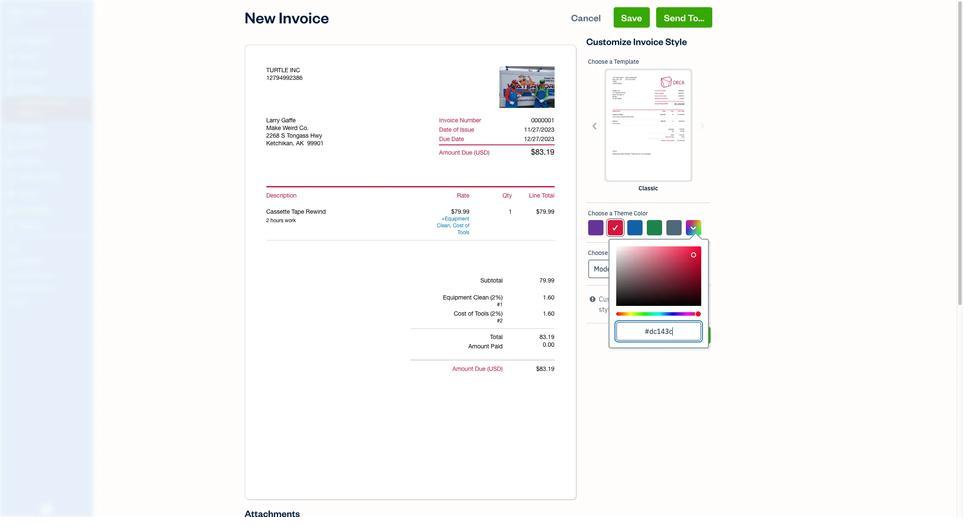 Task type: vqa. For each thing, say whether or not it's contained in the screenshot.
NO associated with Accept Online Payments
no



Task type: locate. For each thing, give the bounding box(es) containing it.
0 vertical spatial a
[[609, 58, 613, 65]]

0 vertical spatial turtle
[[7, 8, 31, 16]]

choose up modern at bottom
[[588, 249, 608, 257]]

choose a font element
[[586, 243, 711, 286]]

clean
[[437, 223, 450, 229], [474, 294, 489, 301]]

0 horizontal spatial )
[[488, 149, 490, 156]]

total right line
[[542, 192, 555, 199]]

weird
[[283, 125, 298, 131]]

customize for customize invoice style
[[586, 35, 632, 47]]

tongass
[[287, 132, 309, 139]]

1 horizontal spatial cancel
[[617, 330, 641, 340]]

(2%) up 2
[[490, 310, 503, 317]]

equipment clean
[[437, 216, 470, 229]]

equipment for equipment clean
[[445, 216, 470, 222]]

date down date of issue
[[452, 136, 464, 142]]

turtle
[[7, 8, 31, 16], [266, 67, 288, 74]]

inc for customize invoice style
[[33, 8, 45, 16]]

here
[[662, 305, 675, 314]]

cancel
[[571, 11, 601, 23], [617, 330, 641, 340]]

# down 1
[[497, 318, 500, 324]]

turtle up owner
[[7, 8, 31, 16]]

2 (2%) from the top
[[490, 310, 503, 317]]

choose a theme color
[[588, 210, 648, 217]]

0 horizontal spatial due
[[439, 136, 450, 142]]

of down item rate (usd) text box
[[465, 223, 470, 229]]

2 vertical spatial choose
[[588, 249, 608, 257]]

total amount paid
[[468, 334, 503, 350]]

saturation and brightness selector. use up, down, left and right arrow keys to select. application
[[616, 247, 701, 306]]

send to... button
[[656, 7, 712, 28]]

1 vertical spatial tools
[[475, 310, 489, 317]]

a left font
[[609, 249, 613, 257]]

a
[[609, 58, 613, 65], [609, 210, 613, 217], [609, 249, 613, 257]]

equipment
[[445, 216, 470, 222], [443, 294, 472, 301]]

1 vertical spatial cancel
[[617, 330, 641, 340]]

turtle for due date
[[266, 67, 288, 74]]

customize inside customize your logo and invoice style for all invoices
[[599, 295, 631, 304]]

issue
[[460, 126, 474, 133]]

0 vertical spatial choose
[[588, 58, 608, 65]]

amount inside total amount paid
[[468, 343, 489, 350]]

due date
[[439, 136, 464, 142]]

number
[[460, 117, 481, 124]]

total
[[542, 192, 555, 199], [490, 334, 503, 340]]

0 vertical spatial total
[[542, 192, 555, 199]]

0 horizontal spatial total
[[490, 334, 503, 340]]

Item Rate (USD) text field
[[451, 208, 470, 215]]

0 vertical spatial 1.60
[[543, 294, 555, 301]]

send
[[664, 11, 686, 23]]

0 vertical spatial tools
[[458, 230, 470, 236]]

money image
[[6, 190, 16, 199]]

tools down equipment clean on the left top of the page
[[458, 230, 470, 236]]

delete
[[501, 84, 519, 91]]

a inside the choose a font element
[[609, 249, 613, 257]]

color
[[634, 210, 648, 217]]

1 vertical spatial choose
[[588, 210, 608, 217]]

2 a from the top
[[609, 210, 613, 217]]

2 choose from the top
[[588, 210, 608, 217]]

1 vertical spatial (
[[487, 366, 489, 372]]

12/27/2023
[[524, 136, 555, 142]]

(2%) up 1
[[490, 294, 503, 301]]

0 vertical spatial inc
[[33, 8, 45, 16]]

items and services image
[[6, 271, 91, 278]]

settings image
[[6, 298, 91, 305]]

expense image
[[6, 142, 16, 150]]

new
[[245, 7, 276, 27]]

1 vertical spatial (2%)
[[490, 310, 503, 317]]

1 vertical spatial customize
[[599, 295, 631, 304]]

0 vertical spatial cancel
[[571, 11, 601, 23]]

( down total amount paid
[[487, 366, 489, 372]]

turtle for customize invoice style
[[7, 8, 31, 16]]

$83.19 down 0.00
[[536, 366, 555, 372]]

paid
[[491, 343, 503, 350]]

Font field
[[588, 260, 709, 278]]

bank connections image
[[6, 285, 91, 292]]

a inside choose a theme color element
[[609, 210, 613, 217]]

total up paid
[[490, 334, 503, 340]]

Issue date in MM/DD/YYYY format text field
[[499, 126, 561, 133]]

3 a from the top
[[609, 249, 613, 257]]

turtle up 12794992386
[[266, 67, 288, 74]]

usd
[[476, 149, 488, 156], [489, 366, 501, 372]]

0 vertical spatial customize
[[586, 35, 632, 47]]

tools inside , cost of tools
[[458, 230, 470, 236]]

rate
[[457, 192, 470, 199]]

tools
[[458, 230, 470, 236], [475, 310, 489, 317]]

0 horizontal spatial inc
[[33, 8, 45, 16]]

0 horizontal spatial usd
[[476, 149, 488, 156]]

choose left theme
[[588, 210, 608, 217]]

# up 2
[[497, 302, 500, 308]]

1 vertical spatial amount
[[468, 343, 489, 350]]

choose for choose a theme color
[[588, 210, 608, 217]]

saturation: 91. brightness: 86. image
[[691, 252, 696, 257]]

1 vertical spatial equipment
[[443, 294, 472, 301]]

1.60
[[543, 294, 555, 301], [543, 310, 555, 317]]

1 vertical spatial 1.60
[[543, 310, 555, 317]]

clean inside equipment clean
[[437, 223, 450, 229]]

amount down "due date"
[[439, 149, 460, 156]]

amount
[[439, 149, 460, 156], [468, 343, 489, 350], [453, 366, 473, 372]]

(2%)
[[490, 294, 503, 301], [490, 310, 503, 317]]

(
[[474, 149, 476, 156], [487, 366, 489, 372]]

main element
[[0, 0, 115, 517]]

0 horizontal spatial clean
[[437, 223, 450, 229]]

choose a font
[[588, 249, 626, 257]]

2 vertical spatial due
[[475, 366, 486, 372]]

1 choose from the top
[[588, 58, 608, 65]]

1.60 down 79.99
[[543, 294, 555, 301]]

style
[[599, 305, 614, 314]]

1 horizontal spatial clean
[[474, 294, 489, 301]]

amount due ( usd ) down "due date"
[[439, 149, 490, 156]]

customize for customize your logo and invoice style for all invoices
[[599, 295, 631, 304]]

of inside , cost of tools
[[465, 223, 470, 229]]

1 vertical spatial $83.19
[[536, 366, 555, 372]]

1 horizontal spatial turtle
[[266, 67, 288, 74]]

turtle inside turtle inc 12794992386
[[266, 67, 288, 74]]

apps image
[[6, 244, 91, 251]]

gaffe
[[281, 117, 296, 124]]

0 vertical spatial (
[[474, 149, 476, 156]]

1 horizontal spatial (
[[487, 366, 489, 372]]

cost inside equipment clean (2%) # 1 cost of tools (2%) # 2
[[454, 310, 466, 317]]

due
[[439, 136, 450, 142], [462, 149, 472, 156], [475, 366, 486, 372]]

1 horizontal spatial tools
[[475, 310, 489, 317]]

modern
[[594, 265, 617, 273]]

0 vertical spatial cancel button
[[564, 7, 609, 28]]

0 vertical spatial due
[[439, 136, 450, 142]]

clean inside equipment clean (2%) # 1 cost of tools (2%) # 2
[[474, 294, 489, 301]]

$83.19
[[531, 148, 555, 156], [536, 366, 555, 372]]

amount due ( usd ) down total amount paid
[[453, 366, 503, 372]]

1 vertical spatial inc
[[290, 67, 300, 74]]

of inside equipment clean (2%) # 1 cost of tools (2%) # 2
[[468, 310, 473, 317]]

2 vertical spatial amount
[[453, 366, 473, 372]]

customize up choose a template
[[586, 35, 632, 47]]

due down date of issue
[[439, 136, 450, 142]]

1 vertical spatial cost
[[454, 310, 466, 317]]

0 horizontal spatial turtle
[[7, 8, 31, 16]]

Item Quantity text field
[[500, 208, 512, 215]]

0 vertical spatial clean
[[437, 223, 450, 229]]

0 horizontal spatial tools
[[458, 230, 470, 236]]

choose
[[588, 58, 608, 65], [588, 210, 608, 217], [588, 249, 608, 257]]

0 vertical spatial usd
[[476, 149, 488, 156]]

1 horizontal spatial )
[[501, 366, 503, 372]]

#
[[497, 302, 500, 308], [497, 318, 500, 324]]

amount down total amount paid
[[453, 366, 473, 372]]

tools up total amount paid
[[475, 310, 489, 317]]

amount due ( usd )
[[439, 149, 490, 156], [453, 366, 503, 372]]

turtle inside turtle inc owner
[[7, 8, 31, 16]]

cost
[[453, 223, 464, 229], [454, 310, 466, 317]]

inc inside turtle inc 12794992386
[[290, 67, 300, 74]]

invoice
[[279, 7, 329, 27], [633, 35, 664, 47], [439, 117, 458, 124], [677, 295, 699, 304]]

0 vertical spatial cost
[[453, 223, 464, 229]]

usd down number
[[476, 149, 488, 156]]

1 vertical spatial of
[[465, 223, 470, 229]]

of up "due date"
[[453, 126, 459, 133]]

1 vertical spatial clean
[[474, 294, 489, 301]]

2 vertical spatial a
[[609, 249, 613, 257]]

qty
[[503, 192, 512, 199]]

$83.19 down 12/27/2023 'dropdown button'
[[531, 148, 555, 156]]

equipment inside equipment clean (2%) # 1 cost of tools (2%) # 2
[[443, 294, 472, 301]]

2 vertical spatial of
[[468, 310, 473, 317]]

font
[[614, 249, 626, 257]]

customize up for
[[599, 295, 631, 304]]

due down total amount paid
[[475, 366, 486, 372]]

freshbooks image
[[40, 504, 54, 514]]

description
[[266, 192, 297, 199]]

invoice image
[[6, 85, 16, 94]]

2 # from the top
[[497, 318, 500, 324]]

0 vertical spatial amount due ( usd )
[[439, 149, 490, 156]]

report image
[[6, 222, 16, 231]]

1 vertical spatial #
[[497, 318, 500, 324]]

1 vertical spatial )
[[501, 366, 503, 372]]

0.00
[[543, 341, 555, 348]]

client image
[[6, 53, 16, 62]]

a left theme
[[609, 210, 613, 217]]

amount left paid
[[468, 343, 489, 350]]

cancel button
[[564, 7, 609, 28], [586, 327, 672, 344]]

choose left template
[[588, 58, 608, 65]]

due down "due date"
[[462, 149, 472, 156]]

1 horizontal spatial usd
[[489, 366, 501, 372]]

a left template
[[609, 58, 613, 65]]

choose for choose a template
[[588, 58, 608, 65]]

line
[[529, 192, 540, 199]]

customize
[[586, 35, 632, 47], [599, 295, 631, 304]]

your
[[633, 295, 646, 304]]

0 vertical spatial equipment
[[445, 216, 470, 222]]

2
[[500, 318, 503, 324]]

inc inside turtle inc owner
[[33, 8, 45, 16]]

1 (2%) from the top
[[490, 294, 503, 301]]

date up "due date"
[[439, 126, 452, 133]]

invoice inside customize your logo and invoice style for all invoices
[[677, 295, 699, 304]]

clean down subtotal
[[474, 294, 489, 301]]

ketchikan,
[[266, 140, 294, 147]]

usd down paid
[[489, 366, 501, 372]]

turtle inc owner
[[7, 8, 45, 23]]

larry
[[266, 117, 280, 124]]

)
[[488, 149, 490, 156], [501, 366, 503, 372]]

1 vertical spatial a
[[609, 210, 613, 217]]

0 vertical spatial #
[[497, 302, 500, 308]]

1 vertical spatial due
[[462, 149, 472, 156]]

previous image
[[590, 121, 600, 131]]

classic
[[639, 184, 658, 192]]

clean down "+"
[[437, 223, 450, 229]]

2268
[[266, 132, 280, 139]]

1 horizontal spatial inc
[[290, 67, 300, 74]]

team members image
[[6, 258, 91, 264]]

1 vertical spatial turtle
[[266, 67, 288, 74]]

3 choose from the top
[[588, 249, 608, 257]]

1 vertical spatial total
[[490, 334, 503, 340]]

to...
[[688, 11, 705, 23]]

inc
[[33, 8, 45, 16], [290, 67, 300, 74]]

0 vertical spatial (2%)
[[490, 294, 503, 301]]

12794992386
[[266, 74, 303, 81]]

1 vertical spatial usd
[[489, 366, 501, 372]]

( down issue
[[474, 149, 476, 156]]

equipment inside equipment clean
[[445, 216, 470, 222]]

date
[[439, 126, 452, 133], [452, 136, 464, 142]]

of up total amount paid
[[468, 310, 473, 317]]

a inside 'choose a template' element
[[609, 58, 613, 65]]

choose for choose a font
[[588, 249, 608, 257]]

1.60 up '83.19'
[[543, 310, 555, 317]]

style
[[665, 35, 687, 47]]

1 a from the top
[[609, 58, 613, 65]]

of
[[453, 126, 459, 133], [465, 223, 470, 229], [468, 310, 473, 317]]



Task type: describe. For each thing, give the bounding box(es) containing it.
invoice number
[[439, 117, 481, 124]]

new invoice
[[245, 7, 329, 27]]

1 # from the top
[[497, 302, 500, 308]]

0 vertical spatial of
[[453, 126, 459, 133]]

1 horizontal spatial total
[[542, 192, 555, 199]]

a for template
[[609, 58, 613, 65]]

Enter an Item Description text field
[[266, 217, 427, 224]]

0 vertical spatial date
[[439, 126, 452, 133]]

theme
[[614, 210, 633, 217]]

79.99
[[540, 277, 555, 284]]

0 vertical spatial amount
[[439, 149, 460, 156]]

larry gaffe make weird co. 2268 s tongass hwy ketchikan, ak  99901
[[266, 117, 324, 147]]

exclamationcircle image
[[590, 294, 596, 304]]

tools inside equipment clean (2%) # 1 cost of tools (2%) # 2
[[475, 310, 489, 317]]

estimate image
[[6, 69, 16, 78]]

template
[[614, 58, 639, 65]]

customize invoice style
[[586, 35, 687, 47]]

customize your logo and invoice style for all invoices
[[599, 295, 699, 314]]

total inside total amount paid
[[490, 334, 503, 340]]

1 horizontal spatial due
[[462, 149, 472, 156]]

dashboard image
[[6, 37, 16, 45]]

a for font
[[609, 249, 613, 257]]

and
[[664, 295, 675, 304]]

choose a template element
[[586, 51, 711, 203]]

date of issue
[[439, 126, 474, 133]]

Enter an Invoice # text field
[[531, 117, 555, 124]]

all
[[625, 305, 633, 314]]

choose a template
[[588, 58, 639, 65]]

custom image
[[690, 223, 697, 233]]

1 vertical spatial date
[[452, 136, 464, 142]]

83.19
[[540, 334, 555, 340]]

invoices
[[634, 305, 660, 314]]

subtotal
[[480, 277, 503, 284]]

red image
[[611, 223, 619, 233]]

inc for due date
[[290, 67, 300, 74]]

turtle inc 12794992386
[[266, 67, 303, 81]]

send to...
[[664, 11, 705, 23]]

s
[[281, 132, 285, 139]]

Line Total (USD) text field
[[536, 208, 555, 215]]

project image
[[6, 158, 16, 166]]

,
[[450, 223, 451, 229]]

make
[[266, 125, 281, 131]]

a for theme
[[609, 210, 613, 217]]

clean for equipment clean (2%) # 1 cost of tools (2%) # 2
[[474, 294, 489, 301]]

payment image
[[6, 125, 16, 134]]

2 horizontal spatial due
[[475, 366, 486, 372]]

Color value field text field
[[616, 322, 701, 341]]

0 vertical spatial )
[[488, 149, 490, 156]]

logo
[[648, 295, 662, 304]]

1 1.60 from the top
[[543, 294, 555, 301]]

save
[[621, 11, 642, 23]]

equipment for equipment clean (2%) # 1 cost of tools (2%) # 2
[[443, 294, 472, 301]]

0 horizontal spatial (
[[474, 149, 476, 156]]

1
[[500, 302, 503, 308]]

1 vertical spatial cancel button
[[586, 327, 672, 344]]

cost inside , cost of tools
[[453, 223, 464, 229]]

0 vertical spatial $83.19
[[531, 148, 555, 156]]

delete image
[[501, 84, 537, 91]]

here link
[[662, 305, 675, 314]]

save button
[[614, 7, 650, 28]]

next image
[[697, 121, 707, 131]]

12/27/2023 button
[[517, 135, 561, 143]]

1 vertical spatial amount due ( usd )
[[453, 366, 503, 372]]

99901
[[307, 140, 324, 147]]

for
[[615, 305, 624, 314]]

hwy
[[310, 132, 322, 139]]

clean for equipment clean
[[437, 223, 450, 229]]

2 1.60 from the top
[[543, 310, 555, 317]]

+
[[442, 216, 445, 222]]

image
[[521, 84, 537, 91]]

chart image
[[6, 206, 16, 215]]

83.19 0.00
[[540, 334, 555, 348]]

0 horizontal spatial cancel
[[571, 11, 601, 23]]

choose a theme color element
[[586, 203, 711, 349]]

Enter an Item Name text field
[[266, 208, 427, 216]]

owner
[[7, 17, 22, 23]]

done button
[[677, 327, 711, 344]]

, cost of tools
[[450, 223, 470, 236]]

timer image
[[6, 174, 16, 182]]

line total
[[529, 192, 555, 199]]

co.
[[299, 125, 309, 131]]

done
[[684, 330, 703, 340]]

equipment clean (2%) # 1 cost of tools (2%) # 2
[[443, 294, 503, 324]]



